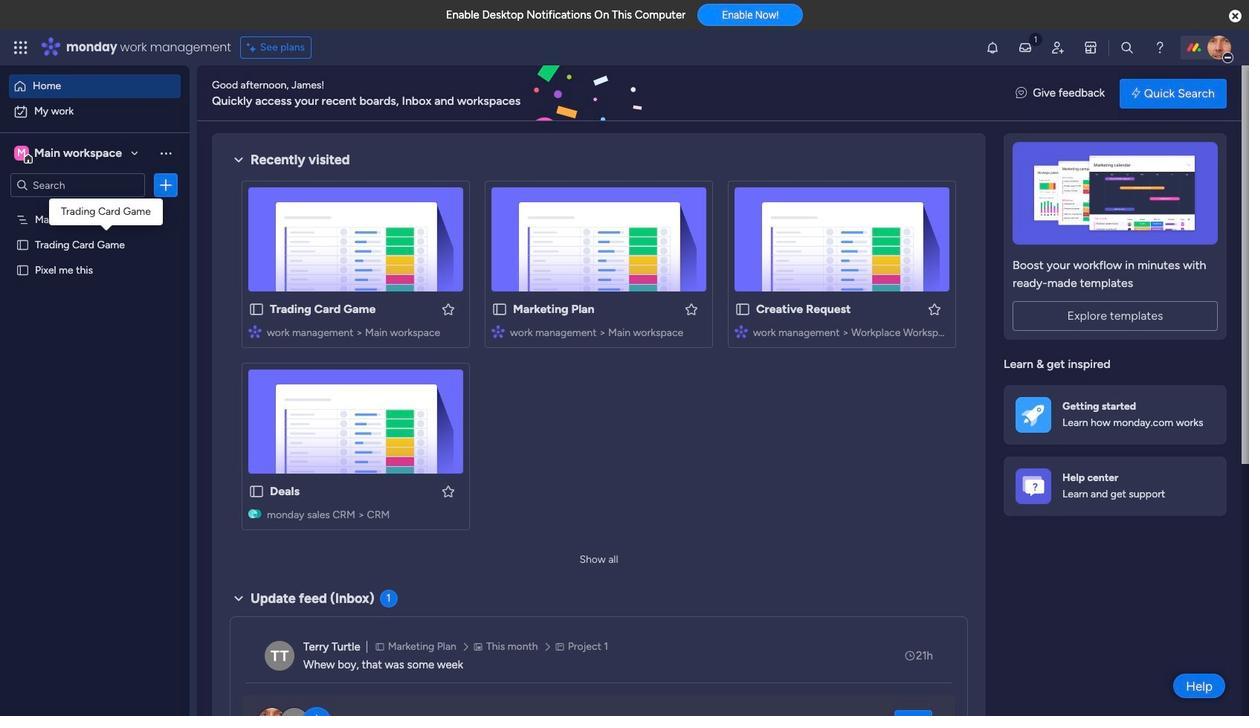 Task type: locate. For each thing, give the bounding box(es) containing it.
2 vertical spatial option
[[0, 206, 190, 209]]

dapulse close image
[[1230, 9, 1243, 24]]

public board image
[[16, 237, 30, 251], [735, 301, 751, 318]]

1 vertical spatial public board image
[[735, 301, 751, 318]]

0 horizontal spatial public board image
[[16, 237, 30, 251]]

1 horizontal spatial public board image
[[735, 301, 751, 318]]

monday marketplace image
[[1084, 40, 1099, 55]]

0 horizontal spatial add to favorites image
[[685, 302, 699, 317]]

add to favorites image
[[685, 302, 699, 317], [928, 302, 943, 317]]

workspace image
[[14, 145, 29, 161]]

2 add to favorites image from the top
[[441, 484, 456, 499]]

1 vertical spatial add to favorites image
[[441, 484, 456, 499]]

1 element
[[380, 590, 398, 608]]

invite members image
[[1051, 40, 1066, 55]]

option
[[9, 74, 181, 98], [9, 100, 181, 124], [0, 206, 190, 209]]

0 vertical spatial add to favorites image
[[441, 302, 456, 317]]

add to favorites image
[[441, 302, 456, 317], [441, 484, 456, 499]]

public board image
[[16, 263, 30, 277], [249, 301, 265, 318], [492, 301, 508, 318], [249, 484, 265, 500]]

terry turtle image
[[265, 641, 295, 671]]

1 add to favorites image from the left
[[685, 302, 699, 317]]

getting started element
[[1004, 385, 1228, 445]]

Search in workspace field
[[31, 177, 124, 194]]

search everything image
[[1121, 40, 1135, 55]]

list box
[[0, 203, 190, 483]]

options image
[[158, 178, 173, 193]]

public board image inside quick search results list box
[[735, 301, 751, 318]]

v2 bolt switch image
[[1133, 85, 1141, 102]]

1 horizontal spatial add to favorites image
[[928, 302, 943, 317]]



Task type: vqa. For each thing, say whether or not it's contained in the screenshot.
REMINDER icon
no



Task type: describe. For each thing, give the bounding box(es) containing it.
workspace options image
[[158, 146, 173, 161]]

quick search results list box
[[230, 169, 969, 548]]

v2 user feedback image
[[1017, 85, 1028, 102]]

0 vertical spatial public board image
[[16, 237, 30, 251]]

james peterson image
[[1208, 36, 1232, 60]]

2 add to favorites image from the left
[[928, 302, 943, 317]]

0 vertical spatial option
[[9, 74, 181, 98]]

1 image
[[1030, 31, 1043, 47]]

update feed image
[[1019, 40, 1033, 55]]

close recently visited image
[[230, 151, 248, 169]]

help image
[[1153, 40, 1168, 55]]

help center element
[[1004, 456, 1228, 516]]

close update feed (inbox) image
[[230, 590, 248, 608]]

1 vertical spatial option
[[9, 100, 181, 124]]

workspace selection element
[[14, 144, 124, 164]]

select product image
[[13, 40, 28, 55]]

templates image image
[[1018, 142, 1214, 245]]

see plans image
[[247, 39, 260, 56]]

notifications image
[[986, 40, 1001, 55]]

1 add to favorites image from the top
[[441, 302, 456, 317]]



